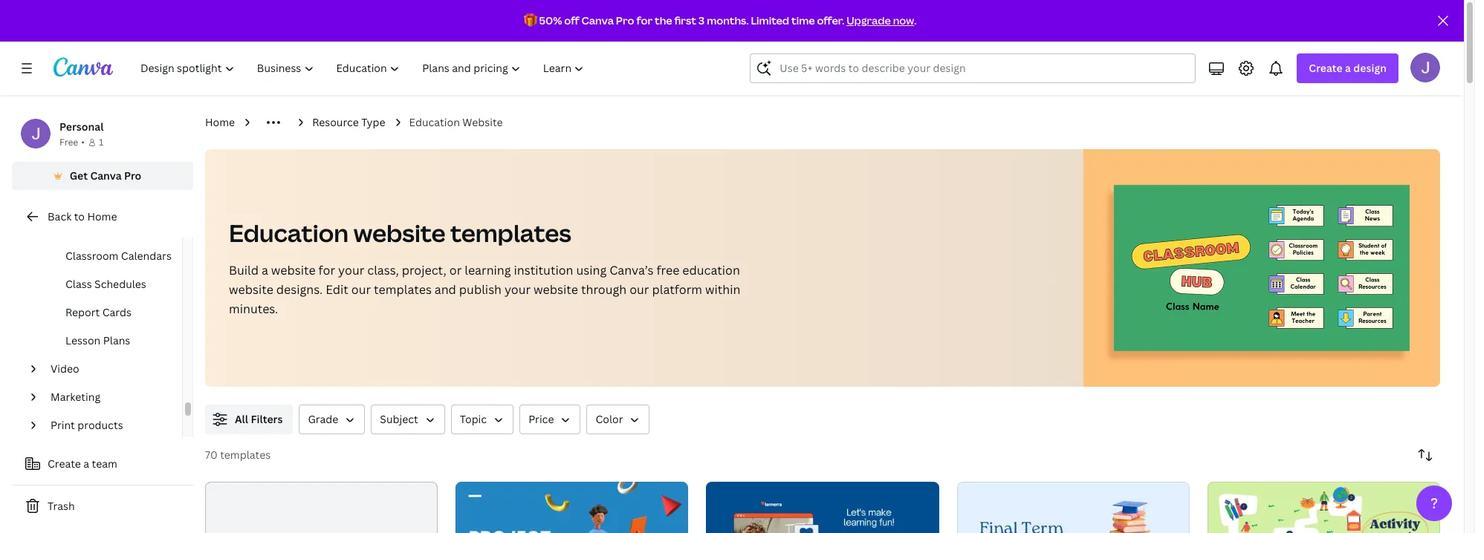 Task type: locate. For each thing, give the bounding box(es) containing it.
free
[[657, 262, 680, 279]]

0 horizontal spatial pro
[[124, 169, 141, 183]]

upgrade now button
[[847, 13, 914, 28]]

website
[[354, 217, 446, 249], [271, 262, 316, 279], [229, 282, 273, 298], [534, 282, 578, 298]]

0 vertical spatial pro
[[616, 13, 634, 28]]

0 vertical spatial home
[[205, 115, 235, 129]]

pro left the the
[[616, 13, 634, 28]]

create a blank education website element
[[205, 482, 438, 534]]

for left the the
[[637, 13, 653, 28]]

classroom calendars
[[65, 249, 172, 263]]

your
[[338, 262, 364, 279], [505, 282, 531, 298]]

1 vertical spatial a
[[262, 262, 268, 279]]

2 vertical spatial a
[[83, 457, 89, 471]]

create inside dropdown button
[[1309, 61, 1343, 75]]

1 horizontal spatial your
[[505, 282, 531, 298]]

0 vertical spatial a
[[1345, 61, 1351, 75]]

templates right 70
[[220, 448, 271, 462]]

a right build
[[262, 262, 268, 279]]

publish
[[459, 282, 502, 298]]

1 vertical spatial create
[[48, 457, 81, 471]]

0 horizontal spatial a
[[83, 457, 89, 471]]

create left the design
[[1309, 61, 1343, 75]]

0 vertical spatial for
[[637, 13, 653, 28]]

class,
[[367, 262, 399, 279]]

a
[[1345, 61, 1351, 75], [262, 262, 268, 279], [83, 457, 89, 471]]

0 vertical spatial education
[[409, 115, 460, 129]]

your down institution
[[505, 282, 531, 298]]

and
[[435, 282, 456, 298]]

create a design
[[1309, 61, 1387, 75]]

canva's
[[610, 262, 654, 279]]

subject
[[380, 413, 418, 427]]

learning
[[465, 262, 511, 279]]

0 horizontal spatial your
[[338, 262, 364, 279]]

trash link
[[12, 492, 193, 522]]

calendars
[[121, 249, 172, 263]]

templates down the class,
[[374, 282, 432, 298]]

1 horizontal spatial a
[[262, 262, 268, 279]]

templates inside build a website for your class, project, or learning institution using canva's free education website designs. edit our templates and publish your website through our platform within minutes.
[[374, 282, 432, 298]]

to
[[74, 210, 85, 224]]

0 horizontal spatial for
[[319, 262, 335, 279]]

type
[[361, 115, 385, 129]]

home
[[205, 115, 235, 129], [87, 210, 117, 224]]

create down print
[[48, 457, 81, 471]]

all
[[235, 413, 248, 427]]

1 horizontal spatial home
[[205, 115, 235, 129]]

print products link
[[45, 412, 173, 440]]

filters
[[251, 413, 283, 427]]

back to home
[[48, 210, 117, 224]]

limited
[[751, 13, 790, 28]]

pro
[[616, 13, 634, 28], [124, 169, 141, 183]]

free
[[59, 136, 78, 149]]

2 horizontal spatial a
[[1345, 61, 1351, 75]]

0 vertical spatial canva
[[582, 13, 614, 28]]

class schedules link
[[36, 271, 182, 299]]

0 horizontal spatial create
[[48, 457, 81, 471]]

0 horizontal spatial education
[[229, 217, 349, 249]]

your up edit
[[338, 262, 364, 279]]

or
[[449, 262, 462, 279]]

our down the canva's
[[630, 282, 649, 298]]

None search field
[[750, 54, 1196, 83]]

education
[[409, 115, 460, 129], [229, 217, 349, 249]]

resource
[[312, 115, 359, 129]]

🎁 50% off canva pro for the first 3 months. limited time offer. upgrade now .
[[524, 13, 917, 28]]

topic
[[460, 413, 487, 427]]

education website templates
[[229, 217, 571, 249]]

0 vertical spatial create
[[1309, 61, 1343, 75]]

video link
[[45, 355, 173, 384]]

1 vertical spatial education
[[229, 217, 349, 249]]

canva
[[582, 13, 614, 28], [90, 169, 122, 183]]

education left website
[[409, 115, 460, 129]]

create inside button
[[48, 457, 81, 471]]

website up designs.
[[271, 262, 316, 279]]

0 horizontal spatial our
[[351, 282, 371, 298]]

a left the design
[[1345, 61, 1351, 75]]

our
[[351, 282, 371, 298], [630, 282, 649, 298]]

price
[[529, 413, 554, 427]]

for up edit
[[319, 262, 335, 279]]

project,
[[402, 262, 447, 279]]

design
[[1354, 61, 1387, 75]]

1 vertical spatial home
[[87, 210, 117, 224]]

a inside dropdown button
[[1345, 61, 1351, 75]]

a inside build a website for your class, project, or learning institution using canva's free education website designs. edit our templates and publish your website through our platform within minutes.
[[262, 262, 268, 279]]

report
[[65, 305, 100, 320]]

top level navigation element
[[131, 54, 597, 83]]

topic button
[[451, 405, 514, 435]]

a inside button
[[83, 457, 89, 471]]

for
[[637, 13, 653, 28], [319, 262, 335, 279]]

create
[[1309, 61, 1343, 75], [48, 457, 81, 471]]

.
[[914, 13, 917, 28]]

0 horizontal spatial home
[[87, 210, 117, 224]]

1 vertical spatial your
[[505, 282, 531, 298]]

newsletters link
[[36, 214, 182, 242]]

canva right the get
[[90, 169, 122, 183]]

1 horizontal spatial our
[[630, 282, 649, 298]]

get
[[70, 169, 88, 183]]

70 templates
[[205, 448, 271, 462]]

0 horizontal spatial templates
[[220, 448, 271, 462]]

1 vertical spatial canva
[[90, 169, 122, 183]]

report cards link
[[36, 299, 182, 327]]

website down institution
[[534, 282, 578, 298]]

1 horizontal spatial education
[[409, 115, 460, 129]]

canva right off
[[582, 13, 614, 28]]

pro up back to home link
[[124, 169, 141, 183]]

edit
[[326, 282, 349, 298]]

create a team
[[48, 457, 117, 471]]

education up designs.
[[229, 217, 349, 249]]

create for create a team
[[48, 457, 81, 471]]

offer.
[[817, 13, 845, 28]]

education for education website templates
[[229, 217, 349, 249]]

1 vertical spatial templates
[[374, 282, 432, 298]]

1 horizontal spatial for
[[637, 13, 653, 28]]

0 vertical spatial your
[[338, 262, 364, 279]]

cards
[[102, 305, 132, 320]]

website up the class,
[[354, 217, 446, 249]]

1 vertical spatial for
[[319, 262, 335, 279]]

70
[[205, 448, 218, 462]]

0 vertical spatial templates
[[450, 217, 571, 249]]

templates up the learning
[[450, 217, 571, 249]]

for inside build a website for your class, project, or learning institution using canva's free education website designs. edit our templates and publish your website through our platform within minutes.
[[319, 262, 335, 279]]

minutes.
[[229, 301, 278, 317]]

templates
[[450, 217, 571, 249], [374, 282, 432, 298], [220, 448, 271, 462]]

build a website for your class, project, or learning institution using canva's free education website designs. edit our templates and publish your website through our platform within minutes.
[[229, 262, 741, 317]]

1 horizontal spatial templates
[[374, 282, 432, 298]]

marketing
[[51, 390, 100, 404]]

a for team
[[83, 457, 89, 471]]

2 our from the left
[[630, 282, 649, 298]]

time
[[792, 13, 815, 28]]

0 horizontal spatial canva
[[90, 169, 122, 183]]

a left team
[[83, 457, 89, 471]]

get canva pro
[[70, 169, 141, 183]]

blue orange 3d class project education website image
[[456, 482, 689, 534]]

our right edit
[[351, 282, 371, 298]]

1 horizontal spatial create
[[1309, 61, 1343, 75]]

designs.
[[276, 282, 323, 298]]

1 vertical spatial pro
[[124, 169, 141, 183]]



Task type: vqa. For each thing, say whether or not it's contained in the screenshot.
the top ADD NEW
no



Task type: describe. For each thing, give the bounding box(es) containing it.
2 vertical spatial templates
[[220, 448, 271, 462]]

video
[[51, 362, 79, 376]]

products
[[77, 418, 123, 433]]

lesson plans
[[65, 334, 130, 348]]

now
[[893, 13, 914, 28]]

plans
[[103, 334, 130, 348]]

lesson
[[65, 334, 101, 348]]

classroom
[[65, 249, 119, 263]]

color
[[596, 413, 623, 427]]

grade button
[[299, 405, 365, 435]]

get canva pro button
[[12, 162, 193, 190]]

resource type
[[312, 115, 385, 129]]

all filters button
[[205, 405, 293, 435]]

a for design
[[1345, 61, 1351, 75]]

upgrade
[[847, 13, 891, 28]]

blue orange objects  education website image
[[957, 482, 1190, 534]]

grade
[[308, 413, 338, 427]]

education for education website
[[409, 115, 460, 129]]

lesson plans link
[[36, 327, 182, 355]]

back to home link
[[12, 202, 193, 232]]

all filters
[[235, 413, 283, 427]]

pro inside button
[[124, 169, 141, 183]]

build
[[229, 262, 259, 279]]

price button
[[520, 405, 581, 435]]

2 horizontal spatial templates
[[450, 217, 571, 249]]

•
[[81, 136, 85, 149]]

50%
[[539, 13, 562, 28]]

using
[[576, 262, 607, 279]]

report cards
[[65, 305, 132, 320]]

🎁
[[524, 13, 537, 28]]

blue, light grey, and orange colorful ui education bio-link website image
[[706, 482, 939, 534]]

class
[[65, 277, 92, 291]]

institution
[[514, 262, 573, 279]]

months.
[[707, 13, 749, 28]]

schedules
[[94, 277, 146, 291]]

1 horizontal spatial pro
[[616, 13, 634, 28]]

1 horizontal spatial canva
[[582, 13, 614, 28]]

canva inside button
[[90, 169, 122, 183]]

personal
[[59, 120, 104, 134]]

create a design button
[[1297, 54, 1399, 83]]

Sort by button
[[1411, 441, 1440, 470]]

education
[[683, 262, 740, 279]]

education website
[[409, 115, 503, 129]]

jacob simon image
[[1411, 53, 1440, 83]]

the
[[655, 13, 672, 28]]

create for create a design
[[1309, 61, 1343, 75]]

home link
[[205, 114, 235, 131]]

team
[[92, 457, 117, 471]]

color button
[[587, 405, 650, 435]]

through
[[581, 282, 627, 298]]

create a team button
[[12, 450, 193, 479]]

newsletters
[[65, 221, 126, 235]]

Search search field
[[780, 54, 1187, 83]]

first
[[675, 13, 696, 28]]

subject button
[[371, 405, 445, 435]]

1 our from the left
[[351, 282, 371, 298]]

print products
[[51, 418, 123, 433]]

within
[[705, 282, 741, 298]]

free •
[[59, 136, 85, 149]]

website
[[463, 115, 503, 129]]

1
[[99, 136, 104, 149]]

a for website
[[262, 262, 268, 279]]

off
[[564, 13, 580, 28]]

marketing link
[[45, 384, 173, 412]]

trash
[[48, 499, 75, 514]]

platform
[[652, 282, 702, 298]]

website up minutes.
[[229, 282, 273, 298]]

3
[[699, 13, 705, 28]]

print
[[51, 418, 75, 433]]

back
[[48, 210, 72, 224]]

class schedules
[[65, 277, 146, 291]]



